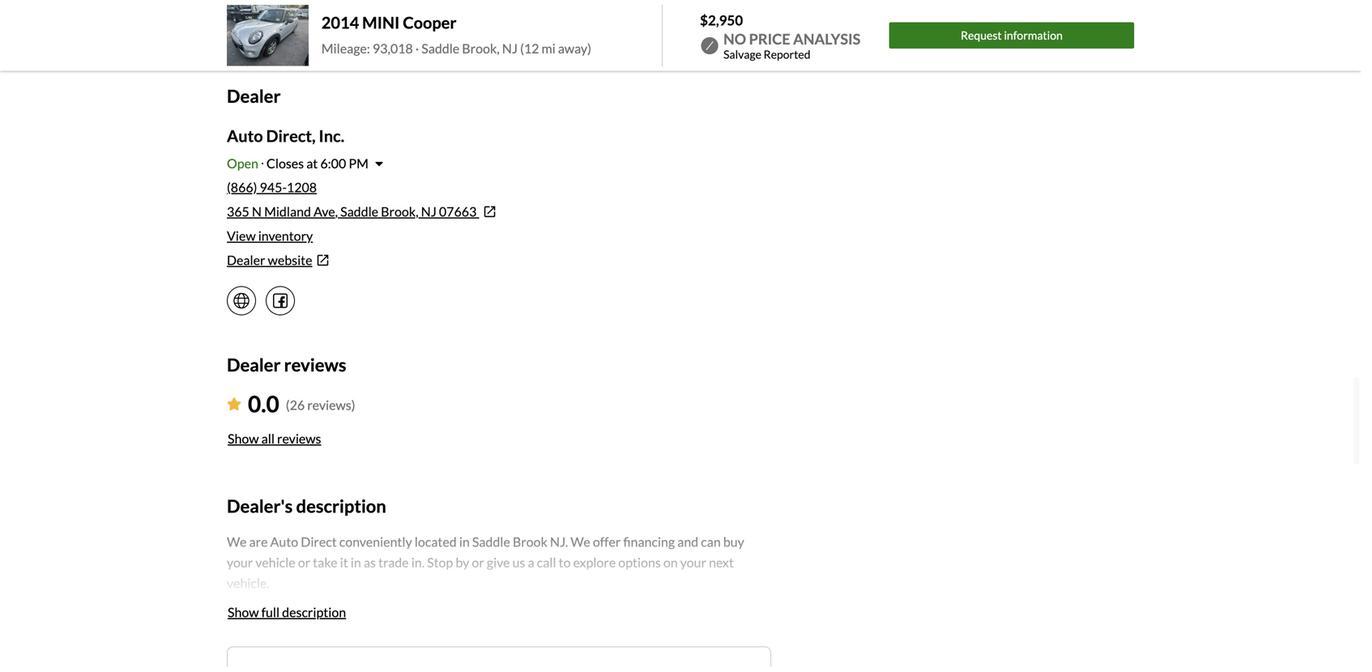 Task type: locate. For each thing, give the bounding box(es) containing it.
1 vertical spatial show
[[228, 605, 259, 621]]

1 horizontal spatial are
[[319, 19, 333, 31]]

saddle right ·
[[422, 40, 460, 56]]

2 vertical spatial dealer
[[227, 355, 281, 376]]

2 horizontal spatial or
[[632, 19, 641, 31]]

dealer website link
[[227, 251, 772, 270]]

informational
[[349, 19, 407, 31]]

are
[[319, 19, 333, 31], [249, 534, 268, 550]]

0 horizontal spatial brook,
[[381, 204, 419, 220]]

a right us at the left of page
[[528, 555, 535, 571]]

or
[[632, 19, 641, 31], [298, 555, 310, 571], [472, 555, 484, 571]]

$2,950
[[700, 12, 743, 28]]

brook
[[513, 534, 548, 550]]

are inside we are auto direct conveniently located in saddle brook nj. we offer financing and can buy your vehicle or take it in as trade in. stop by or give us a call to explore options on your next vehicle. additional information show full description
[[249, 534, 268, 550]]

and left do
[[471, 19, 487, 31]]

not
[[502, 19, 516, 31]]

1 vertical spatial nj
[[421, 204, 437, 220]]

or left take
[[298, 555, 310, 571]]

1 horizontal spatial and
[[678, 534, 699, 550]]

0 vertical spatial description
[[296, 496, 386, 517]]

2 dealer from the top
[[227, 252, 265, 268]]

1 horizontal spatial financing
[[623, 534, 675, 550]]

1 vertical spatial a
[[528, 555, 535, 571]]

ave
[[314, 204, 335, 220]]

show full description button
[[227, 595, 347, 631]]

1 vertical spatial saddle
[[340, 204, 379, 220]]

dealer up auto direct, inc. link
[[227, 86, 281, 107]]

reviews up 0.0 (26 reviews)
[[284, 355, 346, 376]]

next
[[709, 555, 734, 571]]

no price analysis salvage reported
[[724, 30, 861, 61]]

saddle
[[422, 40, 460, 56], [340, 204, 379, 220], [472, 534, 510, 550]]

reported
[[764, 47, 811, 61]]

are up 'vehicle'
[[249, 534, 268, 550]]

a
[[562, 19, 567, 31], [528, 555, 535, 571]]

2 vertical spatial saddle
[[472, 534, 510, 550]]

offer
[[609, 19, 630, 31], [593, 534, 621, 550]]

1 vertical spatial financing
[[623, 534, 675, 550]]

seller.
[[227, 33, 252, 45]]

financing inside *estimated payments are for informational purposes only, and do not represent a financing offer or guarantee of credit from the seller.
[[569, 19, 607, 31]]

cooper
[[403, 13, 457, 32]]

reviews right all
[[277, 431, 321, 447]]

1 vertical spatial auto
[[270, 534, 298, 550]]

0 vertical spatial show
[[228, 431, 259, 447]]

dealer's
[[227, 496, 293, 517]]

2 horizontal spatial saddle
[[472, 534, 510, 550]]

financing for offer
[[623, 534, 675, 550]]

0 vertical spatial dealer
[[227, 86, 281, 107]]

1 vertical spatial description
[[282, 605, 346, 621]]

0 vertical spatial a
[[562, 19, 567, 31]]

nj
[[502, 40, 518, 56], [421, 204, 437, 220]]

the
[[748, 19, 762, 31]]

0 horizontal spatial saddle
[[340, 204, 379, 220]]

your
[[227, 555, 253, 571], [680, 555, 707, 571]]

show inside we are auto direct conveniently located in saddle brook nj. we offer financing and can buy your vehicle or take it in as trade in. stop by or give us a call to explore options on your next vehicle. additional information show full description
[[228, 605, 259, 621]]

a inside *estimated payments are for informational purposes only, and do not represent a financing offer or guarantee of credit from the seller.
[[562, 19, 567, 31]]

1 vertical spatial reviews
[[277, 431, 321, 447]]

1 vertical spatial dealer
[[227, 252, 265, 268]]

a right represent at the top left of the page
[[562, 19, 567, 31]]

in
[[459, 534, 470, 550], [351, 555, 361, 571]]

1 vertical spatial are
[[249, 534, 268, 550]]

saddle up give on the left of page
[[472, 534, 510, 550]]

2 show from the top
[[228, 605, 259, 621]]

financing
[[569, 19, 607, 31], [623, 534, 675, 550]]

2 we from the left
[[571, 534, 591, 550]]

auto up open
[[227, 126, 263, 146]]

*estimated payments are for informational purposes only, and do not represent a financing offer or guarantee of credit from the seller.
[[227, 19, 762, 45]]

1 horizontal spatial we
[[571, 534, 591, 550]]

0 vertical spatial nj
[[502, 40, 518, 56]]

auto
[[227, 126, 263, 146], [270, 534, 298, 550]]

0 horizontal spatial in
[[351, 555, 361, 571]]

in up by
[[459, 534, 470, 550]]

0 vertical spatial are
[[319, 19, 333, 31]]

financing inside we are auto direct conveniently located in saddle brook nj. we offer financing and can buy your vehicle or take it in as trade in. stop by or give us a call to explore options on your next vehicle. additional information show full description
[[623, 534, 675, 550]]

pm
[[349, 156, 369, 171]]

1 your from the left
[[227, 555, 253, 571]]

brook,
[[462, 40, 500, 56], [381, 204, 419, 220]]

in right it
[[351, 555, 361, 571]]

0.0 (26 reviews)
[[248, 391, 355, 418]]

1 vertical spatial in
[[351, 555, 361, 571]]

are left for
[[319, 19, 333, 31]]

1 we from the left
[[227, 534, 247, 550]]

brook, down do
[[462, 40, 500, 56]]

financing up away)
[[569, 19, 607, 31]]

1 show from the top
[[228, 431, 259, 447]]

0 vertical spatial reviews
[[284, 355, 346, 376]]

07663
[[439, 204, 477, 220]]

we
[[227, 534, 247, 550], [571, 534, 591, 550]]

request information
[[961, 28, 1063, 42]]

nj inside 2014 mini cooper mileage: 93,018 · saddle brook, nj (12 mi away)
[[502, 40, 518, 56]]

0 horizontal spatial and
[[471, 19, 487, 31]]

call
[[537, 555, 556, 571]]

6:00
[[320, 156, 346, 171]]

view
[[227, 228, 256, 244]]

at
[[306, 156, 318, 171]]

0 horizontal spatial auto
[[227, 126, 263, 146]]

or left guarantee
[[632, 19, 641, 31]]

0 horizontal spatial financing
[[569, 19, 607, 31]]

0 vertical spatial offer
[[609, 19, 630, 31]]

financing for a
[[569, 19, 607, 31]]

0 horizontal spatial we
[[227, 534, 247, 550]]

mi
[[542, 40, 556, 56]]

3 dealer from the top
[[227, 355, 281, 376]]

and
[[471, 19, 487, 31], [678, 534, 699, 550]]

nj.
[[550, 534, 568, 550]]

open closes at 6:00 pm
[[227, 156, 369, 171]]

nj left 07663
[[421, 204, 437, 220]]

1 vertical spatial offer
[[593, 534, 621, 550]]

0 vertical spatial auto
[[227, 126, 263, 146]]

dealer up 0.0
[[227, 355, 281, 376]]

0 vertical spatial saddle
[[422, 40, 460, 56]]

1 horizontal spatial brook,
[[462, 40, 500, 56]]

conveniently
[[339, 534, 412, 550]]

and inside *estimated payments are for informational purposes only, and do not represent a financing offer or guarantee of credit from the seller.
[[471, 19, 487, 31]]

financing up options
[[623, 534, 675, 550]]

stop
[[427, 555, 453, 571]]

as
[[364, 555, 376, 571]]

description right full
[[282, 605, 346, 621]]

saddle right the ,
[[340, 204, 379, 220]]

1 vertical spatial brook,
[[381, 204, 419, 220]]

1 horizontal spatial auto
[[270, 534, 298, 550]]

2014 mini cooper mileage: 93,018 · saddle brook, nj (12 mi away)
[[322, 13, 592, 56]]

1 vertical spatial and
[[678, 534, 699, 550]]

(12
[[520, 40, 539, 56]]

take
[[313, 555, 338, 571]]

vehicle.
[[227, 576, 270, 592]]

0 vertical spatial and
[[471, 19, 487, 31]]

offer inside we are auto direct conveniently located in saddle brook nj. we offer financing and can buy your vehicle or take it in as trade in. stop by or give us a call to explore options on your next vehicle. additional information show full description
[[593, 534, 621, 550]]

1 horizontal spatial your
[[680, 555, 707, 571]]

0 vertical spatial brook,
[[462, 40, 500, 56]]

0 vertical spatial financing
[[569, 19, 607, 31]]

1 dealer from the top
[[227, 86, 281, 107]]

1 horizontal spatial nj
[[502, 40, 518, 56]]

for
[[335, 19, 348, 31]]

credit
[[699, 19, 724, 31]]

0 horizontal spatial are
[[249, 534, 268, 550]]

(866)
[[227, 180, 257, 195]]

description
[[296, 496, 386, 517], [282, 605, 346, 621]]

93,018
[[373, 40, 413, 56]]

show inside button
[[228, 431, 259, 447]]

1 horizontal spatial in
[[459, 534, 470, 550]]

dealer website
[[227, 252, 312, 268]]

offer left guarantee
[[609, 19, 630, 31]]

0 horizontal spatial a
[[528, 555, 535, 571]]

additional
[[227, 597, 286, 612]]

,
[[335, 204, 338, 220]]

or right by
[[472, 555, 484, 571]]

brook, down caret down icon at the left top of the page
[[381, 204, 419, 220]]

dealer for dealer reviews
[[227, 355, 281, 376]]

auto up 'vehicle'
[[270, 534, 298, 550]]

your up vehicle.
[[227, 555, 253, 571]]

dealer
[[227, 86, 281, 107], [227, 252, 265, 268], [227, 355, 281, 376]]

your right "on" in the bottom left of the page
[[680, 555, 707, 571]]

it
[[340, 555, 348, 571]]

saddle inside we are auto direct conveniently located in saddle brook nj. we offer financing and can buy your vehicle or take it in as trade in. stop by or give us a call to explore options on your next vehicle. additional information show full description
[[472, 534, 510, 550]]

and left can
[[678, 534, 699, 550]]

offer up explore
[[593, 534, 621, 550]]

1 horizontal spatial saddle
[[422, 40, 460, 56]]

dealer down view
[[227, 252, 265, 268]]

description inside we are auto direct conveniently located in saddle brook nj. we offer financing and can buy your vehicle or take it in as trade in. stop by or give us a call to explore options on your next vehicle. additional information show full description
[[282, 605, 346, 621]]

show
[[228, 431, 259, 447], [228, 605, 259, 621]]

nj left (12
[[502, 40, 518, 56]]

offer inside *estimated payments are for informational purposes only, and do not represent a financing offer or guarantee of credit from the seller.
[[609, 19, 630, 31]]

show left all
[[228, 431, 259, 447]]

0 horizontal spatial your
[[227, 555, 253, 571]]

dealer for dealer website
[[227, 252, 265, 268]]

show left full
[[228, 605, 259, 621]]

inventory
[[258, 228, 313, 244]]

1 horizontal spatial a
[[562, 19, 567, 31]]

information
[[1004, 28, 1063, 42]]

we right nj.
[[571, 534, 591, 550]]

open
[[227, 156, 258, 171]]

description up direct
[[296, 496, 386, 517]]

explore
[[573, 555, 616, 571]]

we down dealer's
[[227, 534, 247, 550]]



Task type: describe. For each thing, give the bounding box(es) containing it.
(866) 945-1208
[[227, 180, 317, 195]]

mileage:
[[322, 40, 370, 56]]

price
[[749, 30, 791, 48]]

1208
[[287, 180, 317, 195]]

caret down image
[[375, 157, 383, 170]]

dealer's description
[[227, 496, 386, 517]]

reviews inside button
[[277, 431, 321, 447]]

0 horizontal spatial nj
[[421, 204, 437, 220]]

can
[[701, 534, 721, 550]]

away)
[[558, 40, 592, 56]]

945-
[[260, 180, 287, 195]]

payments
[[276, 19, 317, 31]]

·
[[416, 40, 419, 56]]

show all reviews button
[[227, 421, 322, 457]]

on
[[664, 555, 678, 571]]

*estimated
[[227, 19, 274, 31]]

analysis
[[793, 30, 861, 48]]

vehicle
[[256, 555, 295, 571]]

give
[[487, 555, 510, 571]]

or inside *estimated payments are for informational purposes only, and do not represent a financing offer or guarantee of credit from the seller.
[[632, 19, 641, 31]]

1 horizontal spatial or
[[472, 555, 484, 571]]

no
[[724, 30, 746, 48]]

view inventory
[[227, 228, 313, 244]]

by
[[456, 555, 469, 571]]

trade
[[378, 555, 409, 571]]

all
[[261, 431, 275, 447]]

mini
[[362, 13, 400, 32]]

saddle inside 2014 mini cooper mileage: 93,018 · saddle brook, nj (12 mi away)
[[422, 40, 460, 56]]

information
[[289, 597, 356, 612]]

2 your from the left
[[680, 555, 707, 571]]

represent
[[518, 19, 560, 31]]

0 horizontal spatial or
[[298, 555, 310, 571]]

full
[[261, 605, 280, 621]]

us
[[513, 555, 525, 571]]

of
[[688, 19, 697, 31]]

in.
[[411, 555, 425, 571]]

auto inside we are auto direct conveniently located in saddle brook nj. we offer financing and can buy your vehicle or take it in as trade in. stop by or give us a call to explore options on your next vehicle. additional information show full description
[[270, 534, 298, 550]]

purposes
[[409, 19, 448, 31]]

located
[[415, 534, 457, 550]]

direct
[[301, 534, 337, 550]]

guarantee
[[643, 19, 686, 31]]

n
[[252, 204, 262, 220]]

midland
[[264, 204, 311, 220]]

365
[[227, 204, 249, 220]]

365 n midland ave , saddle brook, nj 07663
[[227, 204, 477, 220]]

request information button
[[890, 22, 1135, 49]]

from
[[726, 19, 746, 31]]

only,
[[450, 19, 470, 31]]

we are auto direct conveniently located in saddle brook nj. we offer financing and can buy your vehicle or take it in as trade in. stop by or give us a call to explore options on your next vehicle. additional information show full description
[[227, 534, 745, 621]]

buy
[[723, 534, 745, 550]]

a inside we are auto direct conveniently located in saddle brook nj. we offer financing and can buy your vehicle or take it in as trade in. stop by or give us a call to explore options on your next vehicle. additional information show full description
[[528, 555, 535, 571]]

show all reviews
[[228, 431, 321, 447]]

brook, inside 2014 mini cooper mileage: 93,018 · saddle brook, nj (12 mi away)
[[462, 40, 500, 56]]

and inside we are auto direct conveniently located in saddle brook nj. we offer financing and can buy your vehicle or take it in as trade in. stop by or give us a call to explore options on your next vehicle. additional information show full description
[[678, 534, 699, 550]]

(866) 945-1208 link
[[227, 180, 317, 195]]

inc.
[[319, 126, 345, 146]]

are inside *estimated payments are for informational purposes only, and do not represent a financing offer or guarantee of credit from the seller.
[[319, 19, 333, 31]]

options
[[618, 555, 661, 571]]

(26
[[286, 398, 305, 414]]

2014
[[322, 13, 359, 32]]

2014 mini cooper image
[[227, 5, 309, 66]]

reviews)
[[307, 398, 355, 414]]

star image
[[227, 398, 242, 411]]

salvage
[[724, 47, 762, 61]]

do
[[489, 19, 500, 31]]

request
[[961, 28, 1002, 42]]

to
[[559, 555, 571, 571]]

0 vertical spatial in
[[459, 534, 470, 550]]

dealer for dealer
[[227, 86, 281, 107]]

dealer reviews
[[227, 355, 346, 376]]

direct,
[[266, 126, 316, 146]]

auto direct, inc. link
[[227, 126, 345, 146]]

auto direct, inc.
[[227, 126, 345, 146]]

website
[[268, 252, 312, 268]]



Task type: vqa. For each thing, say whether or not it's contained in the screenshot.
We are Auto Direct conveniently located in Saddle Brook NJ. We offer financing and can buy your vehicle or take it in as trade in. Stop by or give us a call to explore options on your next vehicle. Additional Information Show full description
yes



